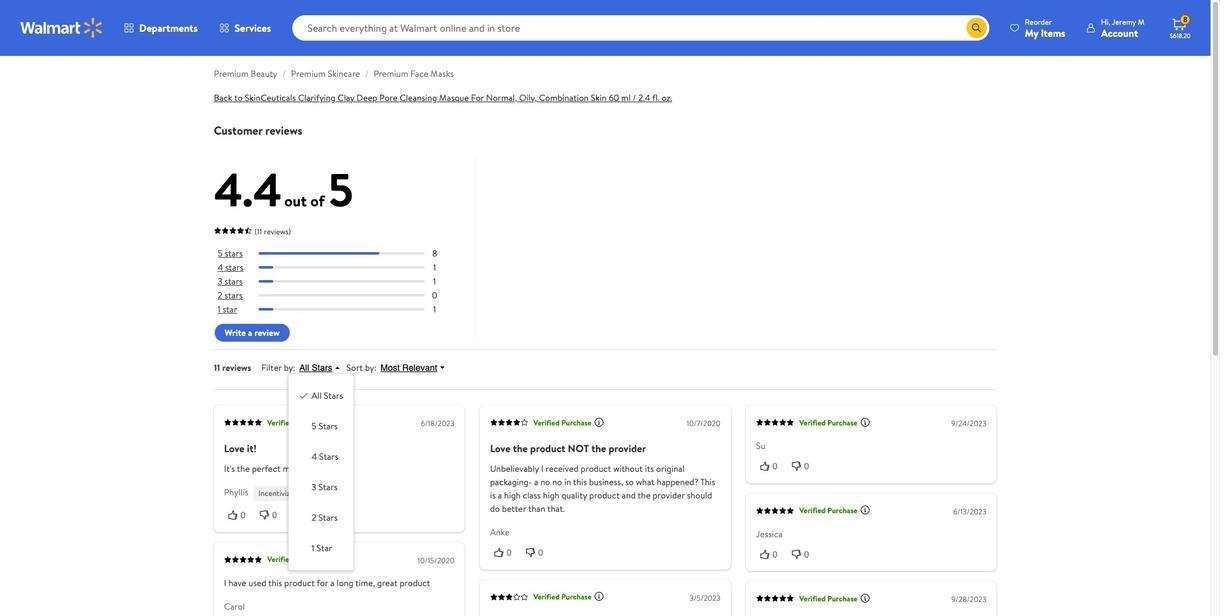 Task type: describe. For each thing, give the bounding box(es) containing it.
4 stars
[[311, 451, 338, 464]]

all stars inside 'dropdown button'
[[299, 363, 332, 373]]

all stars button
[[295, 362, 346, 374]]

skinceuticals
[[245, 92, 296, 104]]

verified for 9/28/2023
[[799, 593, 826, 604]]

love the product not the provider
[[490, 442, 646, 456]]

it's the perfect moisturizer
[[224, 463, 326, 476]]

departments button
[[113, 13, 208, 43]]

reorder
[[1025, 16, 1052, 27]]

happened?
[[657, 476, 699, 489]]

write a review
[[225, 327, 280, 340]]

4 for 4 stars
[[311, 451, 317, 464]]

1 for 1 star
[[433, 303, 436, 316]]

verified purchase information image for 6/13/2023
[[860, 505, 870, 515]]

items
[[1041, 26, 1065, 40]]

business,
[[589, 476, 623, 489]]

1 vertical spatial all stars
[[311, 390, 343, 403]]

customer
[[214, 123, 263, 139]]

search icon image
[[971, 23, 982, 33]]

pore
[[379, 92, 397, 104]]

2 for 2 stars
[[218, 289, 222, 302]]

verified purchase for 6/18/2023
[[267, 418, 325, 428]]

beauty
[[251, 67, 277, 80]]

account
[[1101, 26, 1138, 40]]

hi,
[[1101, 16, 1110, 27]]

3/5/2023
[[690, 593, 720, 604]]

jeremy
[[1112, 16, 1136, 27]]

stars down review at the bottom left of the page
[[318, 512, 338, 525]]

reorder my items
[[1025, 16, 1065, 40]]

love it!
[[224, 442, 256, 456]]

not
[[568, 442, 589, 456]]

back to skinceuticals clarifying clay deep pore cleansing masque for normal, oily, combination skin 60 ml / 2.4 fl. oz.
[[214, 92, 672, 104]]

9/28/2023
[[951, 594, 986, 605]]

that.
[[547, 503, 565, 516]]

verified purchase information image for 9/28/2023
[[860, 593, 870, 603]]

verified purchase for 9/28/2023
[[799, 593, 857, 604]]

clarifying
[[298, 92, 336, 104]]

unbelievably
[[490, 463, 539, 476]]

2 stars
[[218, 289, 243, 302]]

10/15/2020
[[418, 555, 454, 566]]

10/7/2020
[[687, 418, 720, 429]]

stars right all stars radio on the bottom of the page
[[324, 390, 343, 403]]

clay
[[338, 92, 354, 104]]

purchase for 9/28/2023
[[827, 593, 857, 604]]

stars for 5 stars
[[225, 247, 243, 260]]

combination
[[539, 92, 589, 104]]

verified for 9/24/2023
[[799, 418, 826, 428]]

i have used this product for a long time, great product
[[224, 577, 430, 590]]

verified purchase for 6/13/2023
[[799, 505, 857, 516]]

1 for 4 stars
[[433, 261, 436, 274]]

progress bar for 2 stars
[[258, 294, 425, 297]]

progress bar for 1 star
[[258, 308, 425, 311]]

phyllis
[[224, 486, 248, 499]]

and
[[622, 490, 636, 502]]

progress bar for 4 stars
[[258, 266, 425, 269]]

anke
[[490, 526, 510, 539]]

product left for
[[284, 577, 315, 590]]

of
[[310, 190, 325, 212]]

back to skinceuticals clarifying clay deep pore cleansing masque for normal, oily, combination skin 60 ml / 2.4 fl. oz. link
[[214, 92, 672, 104]]

stars down moisturizer
[[318, 482, 338, 494]]

most relevant button
[[377, 362, 451, 374]]

i inside unbelievably i received product without its original packaging- a no no in this business, so what happened? this is a high class high quality product and the provider should do better than that.
[[541, 463, 544, 476]]

(11 reviews) link
[[214, 224, 291, 238]]

su
[[756, 440, 765, 453]]

60
[[609, 92, 619, 104]]

fl.
[[652, 92, 659, 104]]

verified for 6/18/2023
[[267, 418, 294, 428]]

by: for filter by:
[[284, 362, 295, 375]]

1 for 3 stars
[[433, 275, 436, 288]]

to
[[234, 92, 243, 104]]

do
[[490, 503, 500, 516]]

skin
[[591, 92, 607, 104]]

what
[[636, 476, 655, 489]]

stars for 2 stars
[[225, 289, 243, 302]]

this
[[700, 476, 715, 489]]

2 for 2 stars
[[311, 512, 316, 525]]

out
[[284, 190, 307, 212]]

verified for 6/13/2023
[[799, 505, 826, 516]]

oily,
[[519, 92, 537, 104]]

stars inside all stars 'dropdown button'
[[312, 363, 332, 373]]

quality
[[562, 490, 587, 502]]

11
[[214, 362, 220, 375]]

filter
[[261, 362, 282, 375]]

progress bar for 3 stars
[[258, 280, 425, 283]]

the right not
[[591, 442, 606, 456]]

2 horizontal spatial 5
[[328, 158, 353, 221]]

carol
[[224, 600, 245, 613]]

11 reviews
[[214, 362, 251, 375]]

(11
[[254, 226, 262, 237]]

used
[[248, 577, 266, 590]]

progress bar for 5 stars
[[258, 252, 425, 255]]

should
[[687, 490, 712, 502]]

a right is
[[498, 490, 502, 502]]

it's
[[224, 463, 235, 476]]

0 vertical spatial provider
[[609, 442, 646, 456]]

masque
[[439, 92, 469, 104]]

4 stars
[[218, 261, 243, 274]]

stars up "4 stars"
[[318, 421, 338, 433]]

4.4
[[214, 158, 282, 221]]

Search search field
[[292, 15, 989, 41]]

is
[[490, 490, 496, 502]]

deep
[[357, 92, 377, 104]]

2 no from the left
[[552, 476, 562, 489]]

premium beauty link
[[214, 67, 277, 80]]

packaging-
[[490, 476, 532, 489]]

verified purchase for 3/5/2023
[[533, 592, 591, 603]]

sort by:
[[346, 362, 377, 375]]

perfect
[[252, 463, 281, 476]]

services
[[235, 21, 271, 35]]

have
[[229, 577, 246, 590]]

skincare
[[328, 67, 360, 80]]

premium skincare link
[[291, 67, 360, 80]]

3 premium from the left
[[374, 67, 408, 80]]

better
[[502, 503, 526, 516]]

5 stars
[[311, 421, 338, 433]]

oz.
[[662, 92, 672, 104]]

4 for 4 stars
[[218, 261, 223, 274]]

verified for 10/7/2020
[[533, 418, 560, 428]]



Task type: vqa. For each thing, say whether or not it's contained in the screenshot.
Customer
yes



Task type: locate. For each thing, give the bounding box(es) containing it.
4
[[218, 261, 223, 274], [311, 451, 317, 464]]

love for love it!
[[224, 442, 244, 456]]

it!
[[247, 442, 256, 456]]

all inside option group
[[311, 390, 322, 403]]

1 premium from the left
[[214, 67, 248, 80]]

stars for 4 stars
[[225, 261, 243, 274]]

2 love from the left
[[490, 442, 511, 456]]

1 horizontal spatial premium
[[291, 67, 326, 80]]

All Stars radio
[[299, 390, 309, 400]]

2 stars
[[311, 512, 338, 525]]

2.4
[[638, 92, 650, 104]]

back
[[214, 92, 232, 104]]

so
[[625, 476, 634, 489]]

1 vertical spatial reviews
[[222, 362, 251, 375]]

0 horizontal spatial 4
[[218, 261, 223, 274]]

stars down 5 stars
[[319, 451, 338, 464]]

review
[[254, 327, 280, 340]]

love for love the product not the provider
[[490, 442, 511, 456]]

jessica
[[756, 528, 783, 541]]

all stars up all stars radio on the bottom of the page
[[299, 363, 332, 373]]

my
[[1025, 26, 1038, 40]]

star
[[223, 303, 237, 316]]

moisturizer
[[283, 463, 326, 476]]

8 for 8 $618.20
[[1183, 14, 1187, 25]]

5
[[328, 158, 353, 221], [218, 247, 223, 260], [311, 421, 316, 433]]

high down packaging-
[[504, 490, 521, 502]]

0 horizontal spatial 8
[[432, 247, 437, 260]]

6/18/2023
[[421, 418, 454, 429]]

by: right sort at left
[[365, 362, 377, 375]]

reviews right 11
[[222, 362, 251, 375]]

by: right the filter
[[284, 362, 295, 375]]

0 vertical spatial 5
[[328, 158, 353, 221]]

all right all stars radio on the bottom of the page
[[311, 390, 322, 403]]

1 vertical spatial all
[[311, 390, 322, 403]]

4 up 3 stars
[[311, 451, 317, 464]]

m
[[1138, 16, 1144, 27]]

for
[[471, 92, 484, 104]]

love up unbelievably
[[490, 442, 511, 456]]

time,
[[355, 577, 375, 590]]

0 vertical spatial 2
[[218, 289, 222, 302]]

option group containing all stars
[[299, 385, 343, 560]]

0 horizontal spatial provider
[[609, 442, 646, 456]]

product right great
[[400, 577, 430, 590]]

0 vertical spatial 4
[[218, 261, 223, 274]]

1 by: from the left
[[284, 362, 295, 375]]

Walmart Site-Wide search field
[[292, 15, 989, 41]]

love left it! on the left bottom of page
[[224, 442, 244, 456]]

the inside unbelievably i received product without its original packaging- a no no in this business, so what happened? this is a high class high quality product and the provider should do better than that.
[[638, 490, 651, 502]]

2 premium from the left
[[291, 67, 326, 80]]

write a review link
[[214, 324, 291, 343]]

original
[[656, 463, 685, 476]]

1 vertical spatial provider
[[653, 490, 685, 502]]

4 progress bar from the top
[[258, 294, 425, 297]]

4 up 3 stars at left
[[218, 261, 223, 274]]

1 horizontal spatial /
[[365, 67, 369, 80]]

3 up 2 stars on the left top of page
[[218, 275, 222, 288]]

5 up 4 stars
[[218, 247, 223, 260]]

0 vertical spatial reviews
[[265, 123, 302, 139]]

8 inside 8 $618.20
[[1183, 14, 1187, 25]]

2 down review at the bottom left of the page
[[311, 512, 316, 525]]

no up class
[[540, 476, 550, 489]]

long
[[337, 577, 353, 590]]

review
[[300, 488, 323, 499]]

premium up to on the top left of the page
[[214, 67, 248, 80]]

4.4 out of 5
[[214, 158, 353, 221]]

cleansing
[[400, 92, 437, 104]]

0 horizontal spatial all
[[299, 363, 309, 373]]

this inside unbelievably i received product without its original packaging- a no no in this business, so what happened? this is a high class high quality product and the provider should do better than that.
[[573, 476, 587, 489]]

face
[[410, 67, 428, 80]]

0 horizontal spatial 2
[[218, 289, 222, 302]]

/
[[282, 67, 286, 80], [365, 67, 369, 80], [633, 92, 636, 104]]

1 horizontal spatial reviews
[[265, 123, 302, 139]]

progress bar
[[258, 252, 425, 255], [258, 266, 425, 269], [258, 280, 425, 283], [258, 294, 425, 297], [258, 308, 425, 311]]

0 vertical spatial all
[[299, 363, 309, 373]]

option group
[[299, 385, 343, 560]]

a
[[248, 327, 252, 340], [534, 476, 538, 489], [498, 490, 502, 502], [330, 577, 335, 590]]

stars
[[225, 247, 243, 260], [225, 261, 243, 274], [225, 275, 243, 288], [225, 289, 243, 302]]

provider up without
[[609, 442, 646, 456]]

0 horizontal spatial by:
[[284, 362, 295, 375]]

5 for 5 stars
[[218, 247, 223, 260]]

premium beauty / premium skincare / premium face masks
[[214, 67, 454, 80]]

sort
[[346, 362, 363, 375]]

3 down moisturizer
[[311, 482, 316, 494]]

0 horizontal spatial verified purchase information image
[[594, 592, 604, 602]]

1 horizontal spatial 5
[[311, 421, 316, 433]]

0 vertical spatial 8
[[1183, 14, 1187, 25]]

1 star
[[311, 543, 332, 555]]

all stars
[[299, 363, 332, 373], [311, 390, 343, 403]]

1 horizontal spatial love
[[490, 442, 511, 456]]

verified purchase information image
[[860, 505, 870, 515], [594, 592, 604, 602]]

a right write
[[248, 327, 252, 340]]

hi, jeremy m account
[[1101, 16, 1144, 40]]

provider down happened?
[[653, 490, 685, 502]]

high
[[504, 490, 521, 502], [543, 490, 559, 502]]

1 horizontal spatial provider
[[653, 490, 685, 502]]

2 horizontal spatial premium
[[374, 67, 408, 80]]

a up class
[[534, 476, 538, 489]]

1 horizontal spatial 4
[[311, 451, 317, 464]]

all stars right all stars radio on the bottom of the page
[[311, 390, 343, 403]]

2 inside option group
[[311, 512, 316, 525]]

than
[[528, 503, 545, 516]]

1 love from the left
[[224, 442, 244, 456]]

product
[[530, 442, 565, 456], [581, 463, 611, 476], [589, 490, 620, 502], [284, 577, 315, 590], [400, 577, 430, 590]]

this right the used
[[268, 577, 282, 590]]

this right in on the bottom
[[573, 476, 587, 489]]

verified purchase for 9/24/2023
[[799, 418, 857, 428]]

stars for 3 stars
[[225, 275, 243, 288]]

great
[[377, 577, 398, 590]]

the up unbelievably
[[513, 442, 528, 456]]

1 horizontal spatial 3
[[311, 482, 316, 494]]

all inside all stars 'dropdown button'
[[299, 363, 309, 373]]

0 horizontal spatial high
[[504, 490, 521, 502]]

3 for 3 stars
[[311, 482, 316, 494]]

by: for sort by:
[[365, 362, 377, 375]]

stars
[[312, 363, 332, 373], [324, 390, 343, 403], [318, 421, 338, 433], [319, 451, 338, 464], [318, 482, 338, 494], [318, 512, 338, 525]]

2 horizontal spatial /
[[633, 92, 636, 104]]

the down what on the right
[[638, 490, 651, 502]]

purchase for 3/5/2023
[[561, 592, 591, 603]]

1 horizontal spatial verified purchase information image
[[860, 505, 870, 515]]

filter by:
[[261, 362, 295, 375]]

premium up clarifying
[[291, 67, 326, 80]]

1 vertical spatial i
[[224, 577, 226, 590]]

no
[[540, 476, 550, 489], [552, 476, 562, 489]]

1 horizontal spatial by:
[[365, 362, 377, 375]]

2 high from the left
[[543, 490, 559, 502]]

reviews for 11 reviews
[[222, 362, 251, 375]]

1 high from the left
[[504, 490, 521, 502]]

stars down 3 stars at left
[[225, 289, 243, 302]]

this
[[573, 476, 587, 489], [268, 577, 282, 590]]

0 vertical spatial i
[[541, 463, 544, 476]]

most
[[380, 363, 400, 373]]

i left the received
[[541, 463, 544, 476]]

0 horizontal spatial i
[[224, 577, 226, 590]]

1
[[433, 261, 436, 274], [433, 275, 436, 288], [218, 303, 221, 316], [433, 303, 436, 316], [311, 543, 314, 555]]

3 progress bar from the top
[[258, 280, 425, 283]]

5 for 5 stars
[[311, 421, 316, 433]]

0 horizontal spatial love
[[224, 442, 244, 456]]

5 up "4 stars"
[[311, 421, 316, 433]]

verified purchase information image for 9/24/2023
[[860, 417, 870, 428]]

2
[[218, 289, 222, 302], [311, 512, 316, 525]]

5 progress bar from the top
[[258, 308, 425, 311]]

3 stars
[[311, 482, 338, 494]]

3 stars
[[218, 275, 243, 288]]

1 vertical spatial 2
[[311, 512, 316, 525]]

0 horizontal spatial 3
[[218, 275, 222, 288]]

0 vertical spatial all stars
[[299, 363, 332, 373]]

/ right skincare
[[365, 67, 369, 80]]

the right it's
[[237, 463, 250, 476]]

premium
[[214, 67, 248, 80], [291, 67, 326, 80], [374, 67, 408, 80]]

1 progress bar from the top
[[258, 252, 425, 255]]

incentivized
[[259, 488, 298, 499]]

relevant
[[402, 363, 437, 373]]

product down business,
[[589, 490, 620, 502]]

high up "that."
[[543, 490, 559, 502]]

verified purchase information image for 10/7/2020
[[594, 417, 604, 428]]

all
[[299, 363, 309, 373], [311, 390, 322, 403]]

purchase for 10/7/2020
[[561, 418, 591, 428]]

no left in on the bottom
[[552, 476, 562, 489]]

2 by: from the left
[[365, 362, 377, 375]]

stars down 4 stars
[[225, 275, 243, 288]]

1 vertical spatial verified purchase information image
[[594, 592, 604, 602]]

1 vertical spatial this
[[268, 577, 282, 590]]

provider
[[609, 442, 646, 456], [653, 490, 685, 502]]

purchase for 6/13/2023
[[827, 505, 857, 516]]

9/24/2023
[[951, 418, 986, 429]]

without
[[613, 463, 643, 476]]

purchase for 6/18/2023
[[295, 418, 325, 428]]

write
[[225, 327, 246, 340]]

purchase for 9/24/2023
[[827, 418, 857, 428]]

stars left sort at left
[[312, 363, 332, 373]]

star
[[317, 543, 332, 555]]

0 horizontal spatial this
[[268, 577, 282, 590]]

stars up 4 stars
[[225, 247, 243, 260]]

unbelievably i received product without its original packaging- a no no in this business, so what happened? this is a high class high quality product and the provider should do better than that.
[[490, 463, 715, 516]]

purchase
[[295, 418, 325, 428], [561, 418, 591, 428], [827, 418, 857, 428], [827, 505, 857, 516], [295, 554, 325, 565], [561, 592, 591, 603], [827, 593, 857, 604]]

0 horizontal spatial premium
[[214, 67, 248, 80]]

/ right beauty
[[282, 67, 286, 80]]

a right for
[[330, 577, 335, 590]]

8 for 8
[[432, 247, 437, 260]]

(11 reviews)
[[254, 226, 291, 237]]

1 horizontal spatial this
[[573, 476, 587, 489]]

services button
[[208, 13, 282, 43]]

reviews
[[265, 123, 302, 139], [222, 362, 251, 375]]

1 vertical spatial 8
[[432, 247, 437, 260]]

3
[[218, 275, 222, 288], [311, 482, 316, 494]]

product up the received
[[530, 442, 565, 456]]

1 horizontal spatial i
[[541, 463, 544, 476]]

reviews down skinceuticals
[[265, 123, 302, 139]]

premium up pore
[[374, 67, 408, 80]]

0 vertical spatial this
[[573, 476, 587, 489]]

verified for 3/5/2023
[[533, 592, 560, 603]]

8
[[1183, 14, 1187, 25], [432, 247, 437, 260]]

5 right of
[[328, 158, 353, 221]]

masks
[[430, 67, 454, 80]]

1 horizontal spatial 2
[[311, 512, 316, 525]]

2 up 1 star
[[218, 289, 222, 302]]

2 progress bar from the top
[[258, 266, 425, 269]]

1 horizontal spatial 8
[[1183, 14, 1187, 25]]

1 horizontal spatial high
[[543, 490, 559, 502]]

reviews for customer reviews
[[265, 123, 302, 139]]

0 horizontal spatial /
[[282, 67, 286, 80]]

1 horizontal spatial all
[[311, 390, 322, 403]]

/ right ml
[[633, 92, 636, 104]]

verified purchase for 10/7/2020
[[533, 418, 591, 428]]

provider inside unbelievably i received product without its original packaging- a no no in this business, so what happened? this is a high class high quality product and the provider should do better than that.
[[653, 490, 685, 502]]

0 button
[[756, 460, 788, 473], [788, 460, 819, 473], [224, 509, 256, 522], [256, 509, 287, 522], [490, 547, 522, 560], [522, 547, 553, 560], [756, 548, 788, 561], [788, 548, 819, 561]]

i left have
[[224, 577, 226, 590]]

all right filter by: at the left of the page
[[299, 363, 309, 373]]

0 vertical spatial verified purchase information image
[[860, 505, 870, 515]]

i
[[541, 463, 544, 476], [224, 577, 226, 590]]

3 for 3 stars
[[218, 275, 222, 288]]

by:
[[284, 362, 295, 375], [365, 362, 377, 375]]

0 horizontal spatial 5
[[218, 247, 223, 260]]

2 vertical spatial 5
[[311, 421, 316, 433]]

0 vertical spatial 3
[[218, 275, 222, 288]]

0 horizontal spatial reviews
[[222, 362, 251, 375]]

product up business,
[[581, 463, 611, 476]]

class
[[523, 490, 541, 502]]

normal,
[[486, 92, 517, 104]]

verified purchase information image for 3/5/2023
[[594, 592, 604, 602]]

departments
[[139, 21, 198, 35]]

1 no from the left
[[540, 476, 550, 489]]

1 vertical spatial 3
[[311, 482, 316, 494]]

0 horizontal spatial no
[[540, 476, 550, 489]]

1 horizontal spatial no
[[552, 476, 562, 489]]

stars down 5 stars
[[225, 261, 243, 274]]

$618.20
[[1170, 31, 1191, 40]]

walmart image
[[20, 18, 103, 38]]

8 $618.20
[[1170, 14, 1191, 40]]

1 vertical spatial 4
[[311, 451, 317, 464]]

1 vertical spatial 5
[[218, 247, 223, 260]]

verified purchase information image
[[594, 417, 604, 428], [860, 417, 870, 428], [860, 593, 870, 603]]



